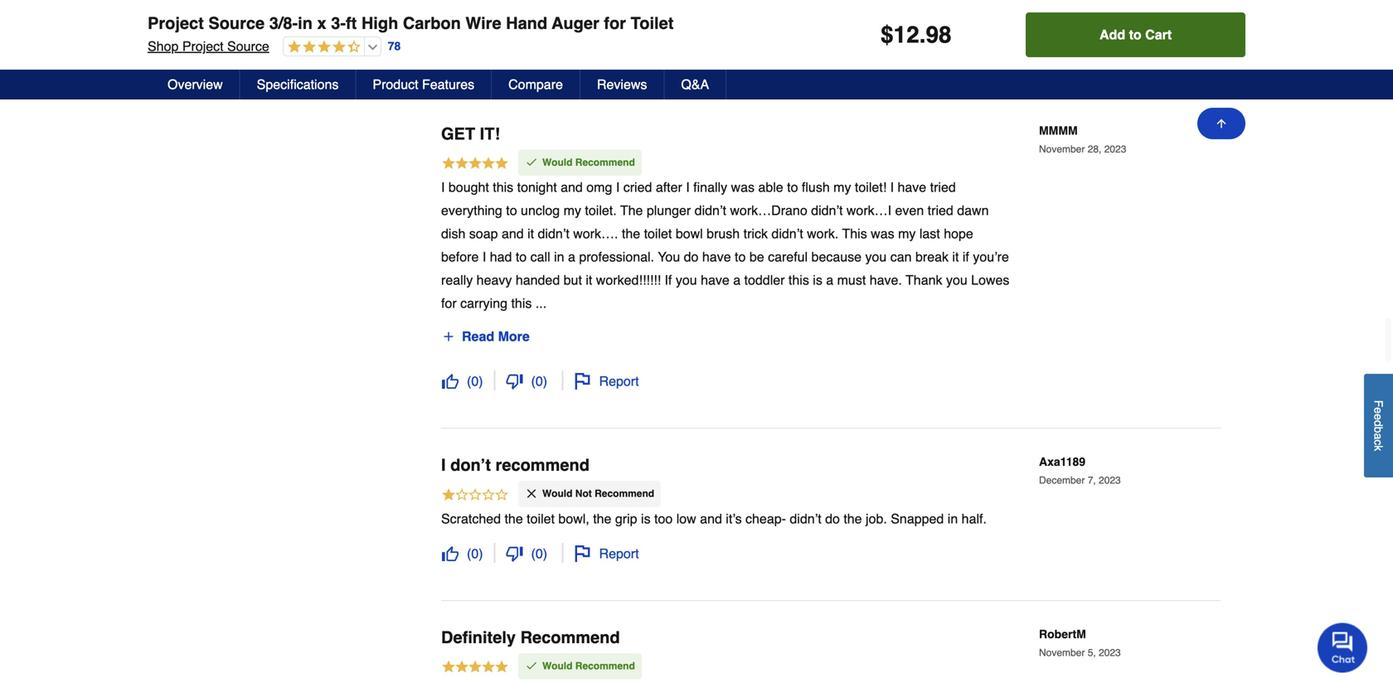 Task type: vqa. For each thing, say whether or not it's contained in the screenshot.
Read More
yes



Task type: locate. For each thing, give the bounding box(es) containing it.
( 0 ) down scratched
[[467, 546, 483, 562]]

recommend right checkmark image
[[576, 661, 635, 672]]

i right toilet!
[[891, 180, 894, 195]]

specifications
[[257, 77, 339, 92]]

) right thumb down icon
[[543, 374, 548, 389]]

read
[[462, 329, 495, 345]]

november
[[1040, 144, 1086, 155], [1040, 648, 1086, 659]]

report for i don't recommend
[[600, 546, 639, 562]]

...
[[536, 296, 547, 311]]

sentiment
[[524, 7, 589, 23]]

flag image right thumb down icon
[[575, 374, 591, 390]]

2 vertical spatial and
[[700, 511, 723, 527]]

flag image for get it!
[[575, 374, 591, 390]]

2023 right '28,' at the top right of page
[[1105, 144, 1127, 155]]

2023
[[1105, 144, 1127, 155], [1099, 475, 1122, 487], [1099, 648, 1122, 659]]

have down brush
[[703, 250, 731, 265]]

toilet down plunger
[[644, 226, 672, 242]]

$
[[881, 22, 894, 48]]

customer
[[459, 7, 521, 23]]

would recommend
[[543, 157, 635, 168], [543, 661, 635, 672]]

1 vertical spatial 2023
[[1099, 475, 1122, 487]]

1 vertical spatial was
[[871, 226, 895, 242]]

5 stars image down definitely
[[441, 660, 509, 678]]

0 left thumb down icon
[[472, 374, 479, 389]]

1 would recommend from the top
[[543, 157, 635, 168]]

1 november from the top
[[1040, 144, 1086, 155]]

2 report from the top
[[600, 546, 639, 562]]

in right call
[[554, 250, 565, 265]]

1 vertical spatial my
[[564, 203, 582, 218]]

do right the you
[[684, 250, 699, 265]]

1 vertical spatial would
[[543, 488, 573, 500]]

1 report button from the top
[[574, 372, 640, 392]]

1 vertical spatial in
[[554, 250, 565, 265]]

0 vertical spatial would recommend
[[543, 157, 635, 168]]

0 vertical spatial would
[[543, 157, 573, 168]]

0 horizontal spatial my
[[564, 203, 582, 218]]

have up even
[[898, 180, 927, 195]]

would recommend up omg
[[543, 157, 635, 168]]

3 would from the top
[[543, 661, 573, 672]]

of
[[845, 43, 859, 59]]

because
[[812, 250, 862, 265]]

81
[[205, 7, 220, 23]]

cart
[[1146, 27, 1172, 42]]

1 horizontal spatial and
[[561, 180, 583, 195]]

low
[[677, 511, 697, 527]]

2023 inside axa1189 december 7, 2023
[[1099, 475, 1122, 487]]

didn't up careful
[[772, 226, 804, 242]]

was
[[731, 180, 755, 195], [871, 226, 895, 242]]

flag image
[[575, 374, 591, 390], [575, 546, 591, 562]]

shop project source
[[148, 39, 269, 54]]

2 november from the top
[[1040, 648, 1086, 659]]

would
[[543, 157, 573, 168], [543, 488, 573, 500], [543, 661, 573, 672]]

1 vertical spatial toilet
[[527, 511, 555, 527]]

5 stars image
[[441, 156, 509, 174], [441, 660, 509, 678]]

you right if
[[676, 273, 697, 288]]

0 vertical spatial thumb up image
[[442, 374, 459, 390]]

)
[[479, 374, 483, 389], [543, 374, 548, 389], [479, 546, 483, 562], [543, 546, 548, 562]]

in left half.
[[948, 511, 958, 527]]

november down robertm
[[1040, 648, 1086, 659]]

after
[[656, 180, 683, 195]]

my
[[834, 180, 852, 195], [564, 203, 582, 218], [899, 226, 916, 242]]

carrying
[[461, 296, 508, 311]]

you down the if
[[947, 273, 968, 288]]

0 vertical spatial have
[[898, 180, 927, 195]]

didn't up work.
[[812, 203, 843, 218]]

5 stars image up bought
[[441, 156, 509, 174]]

my left toilet.
[[564, 203, 582, 218]]

1 horizontal spatial is
[[813, 273, 823, 288]]

the down 'the'
[[622, 226, 641, 242]]

project down the 81
[[182, 39, 224, 54]]

%
[[220, 7, 231, 23]]

1 vertical spatial have
[[703, 250, 731, 265]]

arrow up image
[[1216, 117, 1229, 130]]

) for get's thumb up 'icon'
[[479, 374, 483, 389]]

would right checkmark icon
[[543, 157, 573, 168]]

1 horizontal spatial it
[[586, 273, 593, 288]]

cheap-
[[746, 511, 787, 527]]

i left bought
[[441, 180, 445, 195]]

report
[[600, 374, 639, 389], [600, 546, 639, 562]]

add to cart button
[[1027, 12, 1246, 57]]

e up d
[[1373, 407, 1386, 414]]

wire
[[466, 14, 502, 33]]

the
[[621, 203, 643, 218]]

1 vertical spatial 5 stars image
[[441, 660, 509, 678]]

it down "unclog"
[[528, 226, 534, 242]]

cried
[[624, 180, 652, 195]]

is down because on the right
[[813, 273, 823, 288]]

the inside i bought this tonight and omg i cried after i finally was able to flush my toilet! i have tried everything to unclog my toilet. the plunger didn't work…drano didn't work…i even tried dawn dish soap and it didn't work…. the toilet bowl brush trick didn't work. this was my last hope before i had to call in a professional. you do have to be careful because you can break it if you're really heavy handed but it worked!!!!!! if you have a toddler this is a must have. thank you lowes for carrying this ...
[[622, 226, 641, 242]]

a up k
[[1373, 433, 1386, 440]]

1 report from the top
[[600, 374, 639, 389]]

work…drano
[[730, 203, 808, 218]]

( 0 )
[[467, 374, 483, 389], [531, 374, 548, 389], [467, 546, 483, 562], [531, 546, 548, 562]]

to right able
[[787, 180, 799, 195]]

2 vertical spatial have
[[701, 273, 730, 288]]

work.
[[807, 226, 839, 242]]

1 vertical spatial flag image
[[575, 546, 591, 562]]

in
[[298, 14, 313, 33], [554, 250, 565, 265], [948, 511, 958, 527]]

0 vertical spatial do
[[684, 250, 699, 265]]

1 vertical spatial is
[[641, 511, 651, 527]]

for
[[604, 14, 626, 33], [441, 296, 457, 311]]

0 vertical spatial november
[[1040, 144, 1086, 155]]

2 horizontal spatial and
[[700, 511, 723, 527]]

toddler
[[745, 273, 785, 288]]

november inside robertm november 5, 2023
[[1040, 648, 1086, 659]]

this
[[843, 226, 868, 242]]

the up thumb down image
[[505, 511, 523, 527]]

2 vertical spatial 2023
[[1099, 648, 1122, 659]]

1 horizontal spatial in
[[554, 250, 565, 265]]

1 vertical spatial do
[[826, 511, 840, 527]]

x
[[317, 14, 327, 33]]

the left grip
[[593, 511, 612, 527]]

december
[[1040, 475, 1086, 487]]

0 for thumb down icon
[[536, 374, 543, 389]]

checkmark image
[[525, 156, 538, 169]]

this down careful
[[789, 273, 810, 288]]

0 vertical spatial it
[[528, 226, 534, 242]]

didn't right cheap-
[[790, 511, 822, 527]]

1 5 stars image from the top
[[441, 156, 509, 174]]

0 right thumb down image
[[536, 546, 543, 562]]

would right close icon
[[543, 488, 573, 500]]

i right omg
[[616, 180, 620, 195]]

1 e from the top
[[1373, 407, 1386, 414]]

0 vertical spatial 2023
[[1105, 144, 1127, 155]]

1 thumb up image from the top
[[442, 374, 459, 390]]

is left too
[[641, 511, 651, 527]]

1 vertical spatial for
[[441, 296, 457, 311]]

flag image for i don't recommend
[[575, 546, 591, 562]]

2 horizontal spatial my
[[899, 226, 916, 242]]

e
[[1373, 407, 1386, 414], [1373, 414, 1386, 420]]

plus image
[[442, 330, 456, 344]]

i left had
[[483, 250, 486, 265]]

it!
[[480, 124, 500, 144]]

i left don't
[[441, 456, 446, 475]]

report for get it!
[[600, 374, 639, 389]]

2 vertical spatial in
[[948, 511, 958, 527]]

snapped
[[891, 511, 944, 527]]

1 vertical spatial november
[[1040, 648, 1086, 659]]

( 0 ) right thumb down icon
[[531, 374, 548, 389]]

3/8-
[[269, 14, 298, 33]]

0 vertical spatial my
[[834, 180, 852, 195]]

source up shop project source
[[209, 14, 265, 33]]

2023 right 7,
[[1099, 475, 1122, 487]]

0 vertical spatial toilet
[[644, 226, 672, 242]]

ease of use button
[[800, 37, 897, 65]]

and up had
[[502, 226, 524, 242]]

heavy
[[477, 273, 512, 288]]

this left the tonight
[[493, 180, 514, 195]]

you left can
[[866, 250, 887, 265]]

thumb up image
[[442, 374, 459, 390], [442, 546, 459, 562]]

plunger
[[647, 203, 691, 218]]

0 vertical spatial and
[[561, 180, 583, 195]]

1 flag image from the top
[[575, 374, 591, 390]]

thumb up image down plus image
[[442, 374, 459, 390]]

0 vertical spatial 5 stars image
[[441, 156, 509, 174]]

5 stars image for definitely
[[441, 660, 509, 678]]

grip
[[616, 511, 638, 527]]

for left toilet at the left top of the page
[[604, 14, 626, 33]]

break
[[916, 250, 949, 265]]

1 vertical spatial tried
[[928, 203, 954, 218]]

1 horizontal spatial for
[[604, 14, 626, 33]]

0 vertical spatial report
[[600, 374, 639, 389]]

2 5 stars image from the top
[[441, 660, 509, 678]]

was down work…i
[[871, 226, 895, 242]]

2 vertical spatial would
[[543, 661, 573, 672]]

2023 inside robertm november 5, 2023
[[1099, 648, 1122, 659]]

( left thumb down icon
[[467, 374, 472, 389]]

0 vertical spatial source
[[209, 14, 265, 33]]

do left job.
[[826, 511, 840, 527]]

is
[[813, 273, 823, 288], [641, 511, 651, 527]]

add to cart
[[1100, 27, 1172, 42]]

recommend right %
[[235, 7, 310, 23]]

was left able
[[731, 180, 755, 195]]

project up shop
[[148, 14, 204, 33]]

to right add
[[1130, 27, 1142, 42]]

1 vertical spatial and
[[502, 226, 524, 242]]

2023 for get it!
[[1105, 144, 1127, 155]]

2 report button from the top
[[574, 544, 640, 564]]

) left thumb down icon
[[479, 374, 483, 389]]

2 would recommend from the top
[[543, 661, 635, 672]]

e up b
[[1373, 414, 1386, 420]]

this left the ft
[[314, 7, 335, 23]]

product
[[338, 7, 383, 23]]

would recommend right checkmark image
[[543, 661, 635, 672]]

1 vertical spatial thumb up image
[[442, 546, 459, 562]]

recommend up omg
[[576, 157, 635, 168]]

for down really
[[441, 296, 457, 311]]

1 horizontal spatial my
[[834, 180, 852, 195]]

it left the if
[[953, 250, 959, 265]]

flush
[[802, 180, 830, 195]]

would for i don't recommend
[[543, 488, 573, 500]]

i right after
[[686, 180, 690, 195]]

( right thumb down image
[[531, 546, 536, 562]]

0 vertical spatial report button
[[574, 372, 640, 392]]

( 0 ) for i thumb up 'icon'
[[467, 546, 483, 562]]

1 horizontal spatial toilet
[[644, 226, 672, 242]]

do
[[684, 250, 699, 265], [826, 511, 840, 527]]

my right the flush
[[834, 180, 852, 195]]

product features
[[373, 77, 475, 92]]

) left thumb down image
[[479, 546, 483, 562]]

0 vertical spatial in
[[298, 14, 313, 33]]

2 would from the top
[[543, 488, 573, 500]]

(
[[467, 374, 472, 389], [531, 374, 536, 389], [467, 546, 472, 562], [531, 546, 536, 562]]

2 flag image from the top
[[575, 546, 591, 562]]

have right if
[[701, 273, 730, 288]]

1 vertical spatial it
[[953, 250, 959, 265]]

it right 'but'
[[586, 273, 593, 288]]

f e e d b a c k button
[[1365, 374, 1394, 478]]

you're
[[974, 250, 1010, 265]]

a up 'but'
[[568, 250, 576, 265]]

1 horizontal spatial was
[[871, 226, 895, 242]]

toilet.
[[585, 203, 617, 218]]

1 vertical spatial report
[[600, 546, 639, 562]]

1 would from the top
[[543, 157, 573, 168]]

2023 right 5, at the right of the page
[[1099, 648, 1122, 659]]

to left call
[[516, 250, 527, 265]]

my left last at top
[[899, 226, 916, 242]]

0 horizontal spatial for
[[441, 296, 457, 311]]

( 0 ) right thumb down image
[[531, 546, 548, 562]]

( 0 ) left thumb down icon
[[467, 374, 483, 389]]

toilet
[[644, 226, 672, 242], [527, 511, 555, 527]]

0 vertical spatial was
[[731, 180, 755, 195]]

november inside mmmm november 28, 2023
[[1040, 144, 1086, 155]]

0 vertical spatial is
[[813, 273, 823, 288]]

i don't recommend
[[441, 456, 590, 475]]

to inside add to cart button
[[1130, 27, 1142, 42]]

0 vertical spatial flag image
[[575, 374, 591, 390]]

to
[[1130, 27, 1142, 42], [787, 180, 799, 195], [506, 203, 517, 218], [516, 250, 527, 265], [735, 250, 746, 265]]

0 horizontal spatial do
[[684, 250, 699, 265]]

get it!
[[441, 124, 500, 144]]

product
[[373, 77, 419, 92]]

0 vertical spatial project
[[148, 14, 204, 33]]

2 horizontal spatial it
[[953, 250, 959, 265]]

it
[[528, 226, 534, 242], [953, 250, 959, 265], [586, 273, 593, 288]]

for inside i bought this tonight and omg i cried after i finally was able to flush my toilet! i have tried everything to unclog my toilet. the plunger didn't work…drano didn't work…i even tried dawn dish soap and it didn't work…. the toilet bowl brush trick didn't work. this was my last hope before i had to call in a professional. you do have to be careful because you can break it if you're really heavy handed but it worked!!!!!! if you have a toddler this is a must have. thank you lowes for carrying this ...
[[441, 296, 457, 311]]

toilet down close icon
[[527, 511, 555, 527]]

would for definitely recommend
[[543, 661, 573, 672]]

toilet inside i bought this tonight and omg i cried after i finally was able to flush my toilet! i have tried everything to unclog my toilet. the plunger didn't work…drano didn't work…i even tried dawn dish soap and it didn't work…. the toilet bowl brush trick didn't work. this was my last hope before i had to call in a professional. you do have to be careful because you can break it if you're really heavy handed but it worked!!!!!! if you have a toddler this is a must have. thank you lowes for carrying this ...
[[644, 226, 672, 242]]

1 vertical spatial report button
[[574, 544, 640, 564]]

chat invite button image
[[1318, 623, 1369, 673]]

had
[[490, 250, 512, 265]]

able
[[759, 180, 784, 195]]

2023 for definitely recommend
[[1099, 648, 1122, 659]]

would right checkmark image
[[543, 661, 573, 672]]

in left the x
[[298, 14, 313, 33]]

) right thumb down image
[[543, 546, 548, 562]]

product features button
[[356, 70, 492, 100]]

1 vertical spatial would recommend
[[543, 661, 635, 672]]

0 right thumb down icon
[[536, 374, 543, 389]]

flag image down bowl,
[[575, 546, 591, 562]]

7,
[[1088, 475, 1097, 487]]

12
[[894, 22, 920, 48]]

0 horizontal spatial and
[[502, 226, 524, 242]]

source down %
[[227, 39, 269, 54]]

this
[[314, 7, 335, 23], [493, 180, 514, 195], [789, 273, 810, 288], [511, 296, 532, 311]]

( down scratched
[[467, 546, 472, 562]]

recommend
[[235, 7, 310, 23], [576, 157, 635, 168], [595, 488, 655, 500], [521, 628, 620, 648], [576, 661, 635, 672]]

and left omg
[[561, 180, 583, 195]]

more
[[498, 329, 530, 345]]

november down the mmmm at right
[[1040, 144, 1086, 155]]

have.
[[870, 273, 903, 288]]

0 horizontal spatial toilet
[[527, 511, 555, 527]]

2 thumb up image from the top
[[442, 546, 459, 562]]

( right thumb down icon
[[531, 374, 536, 389]]

2023 for i don't recommend
[[1099, 475, 1122, 487]]

0
[[472, 374, 479, 389], [536, 374, 543, 389], [472, 546, 479, 562], [536, 546, 543, 562]]

2023 inside mmmm november 28, 2023
[[1105, 144, 1127, 155]]

november for get it!
[[1040, 144, 1086, 155]]

the
[[622, 226, 641, 242], [505, 511, 523, 527], [593, 511, 612, 527], [844, 511, 863, 527]]

recommend up grip
[[595, 488, 655, 500]]

and left it's
[[700, 511, 723, 527]]

0 down scratched
[[472, 546, 479, 562]]

thumb up image down scratched
[[442, 546, 459, 562]]

1 horizontal spatial do
[[826, 511, 840, 527]]



Task type: describe. For each thing, give the bounding box(es) containing it.
toilet!
[[855, 180, 887, 195]]

q&a button
[[665, 70, 727, 100]]

the left job.
[[844, 511, 863, 527]]

compare button
[[492, 70, 581, 100]]

be
[[750, 250, 765, 265]]

handed
[[516, 273, 560, 288]]

if
[[665, 273, 672, 288]]

omg
[[587, 180, 613, 195]]

0 for get's thumb up 'icon'
[[472, 374, 479, 389]]

compare
[[509, 77, 563, 92]]

features
[[422, 77, 475, 92]]

lowes
[[972, 273, 1010, 288]]

5 stars image for get
[[441, 156, 509, 174]]

definitely
[[441, 628, 516, 648]]

would recommend for recommend
[[543, 661, 635, 672]]

mmmm november 28, 2023
[[1040, 124, 1127, 155]]

if
[[963, 250, 970, 265]]

thumb up image for i
[[442, 546, 459, 562]]

finally
[[694, 180, 728, 195]]

get
[[441, 124, 476, 144]]

before
[[441, 250, 479, 265]]

1 horizontal spatial you
[[866, 250, 887, 265]]

thumb up image for get
[[442, 374, 459, 390]]

0 vertical spatial for
[[604, 14, 626, 33]]

can
[[891, 250, 912, 265]]

everything
[[441, 203, 503, 218]]

a inside button
[[1373, 433, 1386, 440]]

hope
[[944, 226, 974, 242]]

in inside i bought this tonight and omg i cried after i finally was able to flush my toilet! i have tried everything to unclog my toilet. the plunger didn't work…drano didn't work…i even tried dawn dish soap and it didn't work…. the toilet bowl brush trick didn't work. this was my last hope before i had to call in a professional. you do have to be careful because you can break it if you're really heavy handed but it worked!!!!!! if you have a toddler this is a must have. thank you lowes for carrying this ...
[[554, 250, 565, 265]]

bought
[[449, 180, 489, 195]]

1 star image
[[441, 487, 509, 505]]

overview
[[168, 77, 223, 92]]

ft
[[346, 14, 357, 33]]

0 horizontal spatial it
[[528, 226, 534, 242]]

too
[[655, 511, 673, 527]]

$ 12 . 98
[[881, 22, 952, 48]]

2 vertical spatial it
[[586, 273, 593, 288]]

bowl,
[[559, 511, 590, 527]]

0 horizontal spatial was
[[731, 180, 755, 195]]

work….
[[574, 226, 619, 242]]

but
[[564, 273, 582, 288]]

thumb down image
[[507, 546, 523, 562]]

reviews
[[597, 77, 647, 92]]

you
[[658, 250, 681, 265]]

add
[[1100, 27, 1126, 42]]

f
[[1373, 400, 1386, 407]]

trick
[[744, 226, 768, 242]]

) for thumb down image
[[543, 546, 548, 562]]

read more button
[[441, 324, 531, 350]]

2 horizontal spatial you
[[947, 273, 968, 288]]

project source 3/8-in x 3-ft high carbon wire hand auger for toilet
[[148, 14, 674, 33]]

4.4 stars image
[[284, 40, 361, 55]]

not
[[576, 488, 592, 500]]

definitely recommend
[[441, 628, 620, 648]]

is inside i bought this tonight and omg i cried after i finally was able to flush my toilet! i have tried everything to unclog my toilet. the plunger didn't work…drano didn't work…i even tried dawn dish soap and it didn't work…. the toilet bowl brush trick didn't work. this was my last hope before i had to call in a professional. you do have to be careful because you can break it if you're really heavy handed but it worked!!!!!! if you have a toddler this is a must have. thank you lowes for carrying this ...
[[813, 273, 823, 288]]

don't
[[451, 456, 491, 475]]

) for thumb down icon
[[543, 374, 548, 389]]

i bought this tonight and omg i cried after i finally was able to flush my toilet! i have tried everything to unclog my toilet. the plunger didn't work…drano didn't work…i even tried dawn dish soap and it didn't work…. the toilet bowl brush trick didn't work. this was my last hope before i had to call in a professional. you do have to be careful because you can break it if you're really heavy handed but it worked!!!!!! if you have a toddler this is a must have. thank you lowes for carrying this ...
[[441, 180, 1010, 311]]

ease
[[811, 43, 841, 59]]

last
[[920, 226, 941, 242]]

to left be
[[735, 250, 746, 265]]

( 0 ) for get's thumb up 'icon'
[[467, 374, 483, 389]]

0 horizontal spatial is
[[641, 511, 651, 527]]

must
[[838, 273, 866, 288]]

1 vertical spatial project
[[182, 39, 224, 54]]

job.
[[866, 511, 888, 527]]

would recommend for it!
[[543, 157, 635, 168]]

1 vertical spatial source
[[227, 39, 269, 54]]

axa1189
[[1040, 456, 1086, 469]]

checkmark image
[[525, 660, 538, 673]]

tonight
[[517, 180, 557, 195]]

brush
[[707, 226, 740, 242]]

toilet
[[631, 14, 674, 33]]

reviews button
[[581, 70, 665, 100]]

report button for get it!
[[574, 372, 640, 392]]

close image
[[525, 487, 538, 501]]

report button for i don't recommend
[[574, 544, 640, 564]]

78
[[388, 40, 401, 53]]

thumb down image
[[507, 374, 523, 390]]

0 horizontal spatial in
[[298, 14, 313, 33]]

0 vertical spatial tried
[[931, 180, 956, 195]]

do inside i bought this tonight and omg i cried after i finally was able to flush my toilet! i have tried everything to unclog my toilet. the plunger didn't work…drano didn't work…i even tried dawn dish soap and it didn't work…. the toilet bowl brush trick didn't work. this was my last hope before i had to call in a professional. you do have to be careful because you can break it if you're really heavy handed but it worked!!!!!! if you have a toddler this is a must have. thank you lowes for carrying this ...
[[684, 250, 699, 265]]

bowl
[[676, 226, 703, 242]]

( 0 ) for thumb down image
[[531, 546, 548, 562]]

work…i
[[847, 203, 892, 218]]

even
[[896, 203, 924, 218]]

ease of use
[[811, 43, 886, 59]]

.
[[920, 22, 926, 48]]

a left must
[[827, 273, 834, 288]]

2 e from the top
[[1373, 414, 1386, 420]]

worked!!!!!!
[[596, 273, 661, 288]]

didn't down finally
[[695, 203, 727, 218]]

robertm
[[1040, 628, 1087, 641]]

0 horizontal spatial you
[[676, 273, 697, 288]]

to left "unclog"
[[506, 203, 517, 218]]

) for i thumb up 'icon'
[[479, 546, 483, 562]]

scratched the toilet bowl, the grip is too low and it's cheap- didn't do the job. snapped in half.
[[441, 511, 987, 527]]

didn't up call
[[538, 226, 570, 242]]

dawn
[[958, 203, 989, 218]]

scratched
[[441, 511, 501, 527]]

axa1189 december 7, 2023
[[1040, 456, 1122, 487]]

thank
[[906, 273, 943, 288]]

( 0 ) for thumb down icon
[[531, 374, 548, 389]]

3-
[[331, 14, 346, 33]]

recommend
[[496, 456, 590, 475]]

a left the toddler
[[734, 273, 741, 288]]

it's
[[726, 511, 742, 527]]

mmmm
[[1040, 124, 1078, 137]]

0 for thumb down image
[[536, 546, 543, 562]]

really
[[441, 273, 473, 288]]

would not recommend
[[543, 488, 655, 500]]

specifications button
[[240, 70, 356, 100]]

28,
[[1088, 144, 1102, 155]]

professional.
[[579, 250, 655, 265]]

c
[[1373, 440, 1386, 446]]

recommend up checkmark image
[[521, 628, 620, 648]]

2 horizontal spatial in
[[948, 511, 958, 527]]

d
[[1373, 420, 1386, 427]]

call
[[531, 250, 551, 265]]

customer sentiment
[[459, 7, 589, 23]]

0 for i thumb up 'icon'
[[472, 546, 479, 562]]

would for get it!
[[543, 157, 573, 168]]

november for definitely recommend
[[1040, 648, 1086, 659]]

5,
[[1088, 648, 1097, 659]]

overview button
[[151, 70, 240, 100]]

2 vertical spatial my
[[899, 226, 916, 242]]

this left ...
[[511, 296, 532, 311]]



